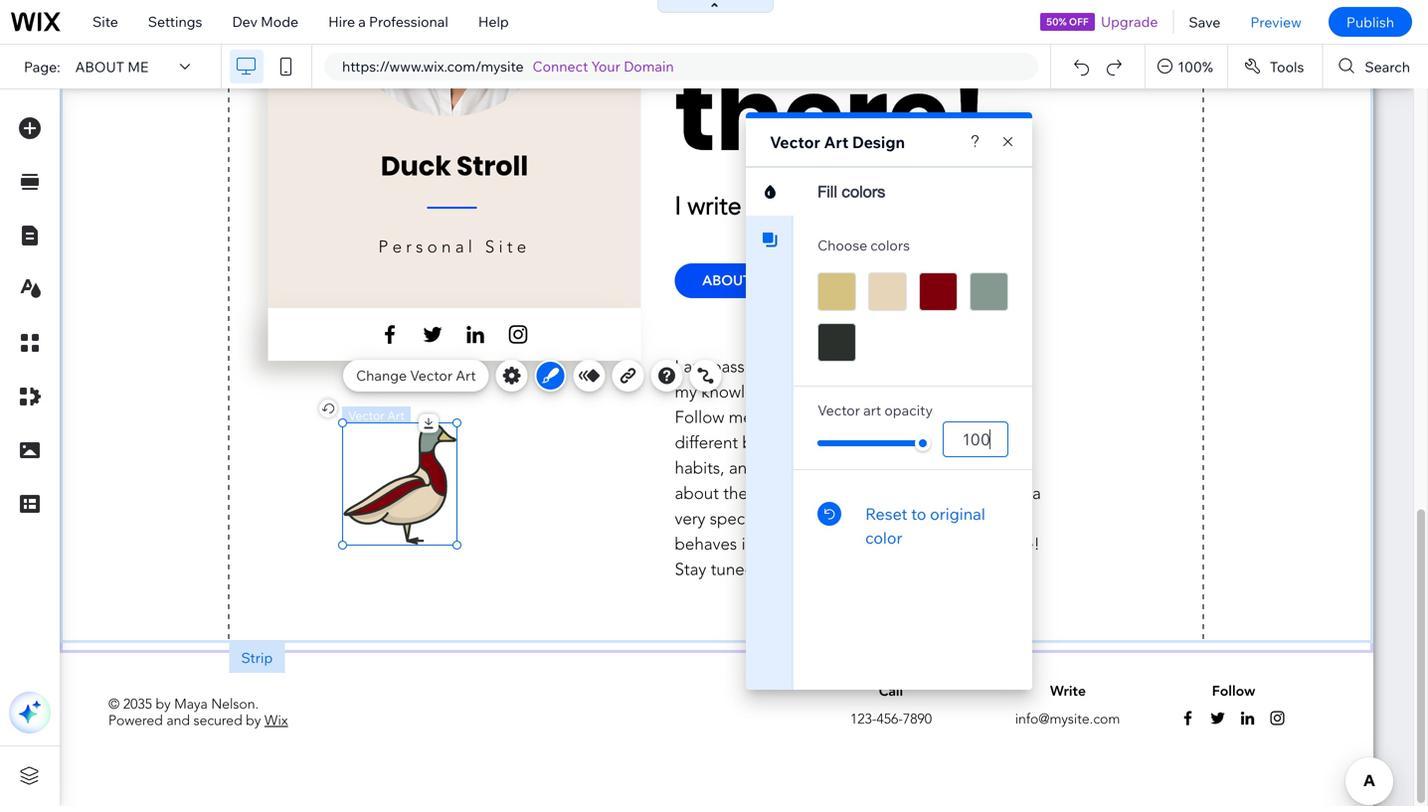 Task type: describe. For each thing, give the bounding box(es) containing it.
colors for fill colors
[[842, 183, 886, 201]]

about
[[75, 58, 124, 75]]

50% off
[[1047, 15, 1089, 28]]

tools button
[[1228, 45, 1322, 89]]

search
[[1365, 58, 1411, 75]]

1 vertical spatial art
[[456, 367, 476, 384]]

reset to original color
[[866, 504, 986, 548]]

1 horizontal spatial art
[[824, 132, 849, 152]]

help
[[478, 13, 509, 30]]

fill
[[818, 183, 838, 201]]

save
[[1189, 13, 1221, 31]]

professional
[[369, 13, 449, 30]]

a
[[358, 13, 366, 30]]

https://www.wix.com/mysite connect your domain
[[342, 58, 674, 75]]

off
[[1069, 15, 1089, 28]]

to
[[911, 504, 927, 524]]

change vector art
[[356, 367, 476, 384]]

change
[[356, 367, 407, 384]]

dev
[[232, 13, 258, 30]]

opacity
[[885, 402, 933, 419]]

hire
[[328, 13, 355, 30]]

vector art design
[[770, 132, 905, 152]]

your
[[591, 58, 621, 75]]

save button
[[1174, 0, 1236, 44]]

choose
[[818, 237, 868, 254]]

domain
[[624, 58, 674, 75]]

strip
[[241, 650, 273, 667]]

colors for choose colors
[[871, 237, 910, 254]]



Task type: vqa. For each thing, say whether or not it's contained in the screenshot.
Tools button
yes



Task type: locate. For each thing, give the bounding box(es) containing it.
0 horizontal spatial art
[[456, 367, 476, 384]]

2 vertical spatial vector
[[818, 402, 860, 419]]

connect
[[533, 58, 588, 75]]

vector right change
[[410, 367, 453, 384]]

art left design on the right top of page
[[824, 132, 849, 152]]

mode
[[261, 13, 298, 30]]

preview button
[[1236, 0, 1317, 44]]

colors right fill
[[842, 183, 886, 201]]

color
[[866, 528, 903, 548]]

colors
[[842, 183, 886, 201], [871, 237, 910, 254]]

upgrade
[[1101, 13, 1158, 30]]

https://www.wix.com/mysite
[[342, 58, 524, 75]]

original
[[930, 504, 986, 524]]

100% button
[[1146, 45, 1227, 89]]

100%
[[1178, 58, 1214, 75]]

vector for vector art design
[[770, 132, 821, 152]]

50%
[[1047, 15, 1067, 28]]

hire a professional
[[328, 13, 449, 30]]

0 vertical spatial colors
[[842, 183, 886, 201]]

1 vertical spatial vector
[[410, 367, 453, 384]]

publish
[[1347, 13, 1395, 31]]

me
[[128, 58, 149, 75]]

vector for vector art opacity
[[818, 402, 860, 419]]

vector art opacity
[[818, 402, 933, 419]]

vector
[[770, 132, 821, 152], [410, 367, 453, 384], [818, 402, 860, 419]]

preview
[[1251, 13, 1302, 31]]

0 vertical spatial art
[[824, 132, 849, 152]]

1 vertical spatial colors
[[871, 237, 910, 254]]

about me
[[75, 58, 149, 75]]

None text field
[[943, 422, 1009, 458]]

art
[[824, 132, 849, 152], [456, 367, 476, 384]]

0 vertical spatial vector
[[770, 132, 821, 152]]

choose colors
[[818, 237, 910, 254]]

colors right choose
[[871, 237, 910, 254]]

settings
[[148, 13, 202, 30]]

tools
[[1270, 58, 1305, 75]]

design
[[852, 132, 905, 152]]

search button
[[1323, 45, 1429, 89]]

dev mode
[[232, 13, 298, 30]]

vector up fill
[[770, 132, 821, 152]]

art
[[864, 402, 882, 419]]

publish button
[[1329, 7, 1413, 37]]

vector left "art"
[[818, 402, 860, 419]]

art right change
[[456, 367, 476, 384]]

reset
[[866, 504, 908, 524]]

site
[[93, 13, 118, 30]]

fill colors
[[818, 183, 886, 201]]



